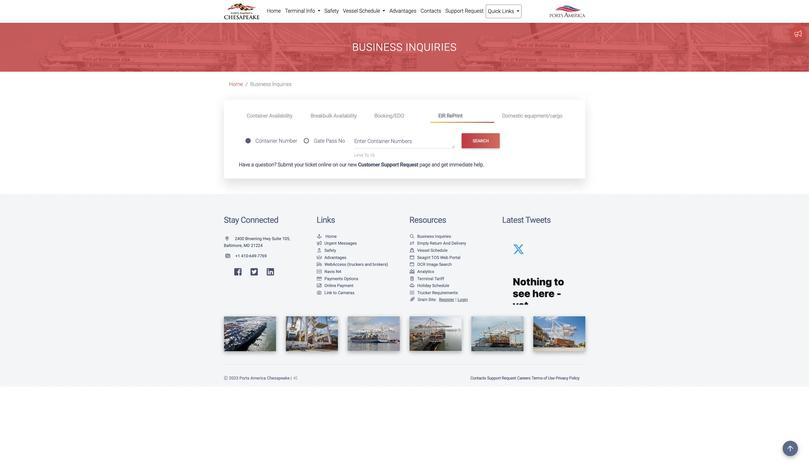 Task type: locate. For each thing, give the bounding box(es) containing it.
0 vertical spatial search
[[473, 138, 489, 143]]

use
[[548, 376, 555, 380]]

1 vertical spatial terminal
[[418, 276, 434, 281]]

0 horizontal spatial links
[[317, 215, 335, 225]]

eir reprint
[[439, 113, 463, 119]]

request left quick
[[465, 8, 484, 14]]

1 horizontal spatial contacts link
[[470, 372, 487, 384]]

payments
[[325, 276, 343, 281]]

1 horizontal spatial search
[[473, 138, 489, 143]]

2400
[[235, 236, 244, 241]]

1 horizontal spatial vessel schedule
[[418, 248, 448, 253]]

search down web
[[439, 262, 452, 267]]

0 horizontal spatial advantages link
[[317, 255, 347, 260]]

bullhorn image
[[317, 242, 322, 246]]

2 horizontal spatial request
[[502, 376, 517, 380]]

payments options
[[325, 276, 359, 281]]

availability right breakbulk
[[334, 113, 357, 119]]

2023 ports america chesapeake |
[[228, 376, 293, 380]]

options
[[344, 276, 359, 281]]

1 horizontal spatial terminal
[[418, 276, 434, 281]]

advantages
[[390, 8, 417, 14], [325, 255, 347, 260]]

contacts for contacts support request careers terms of use privacy policy
[[471, 376, 487, 380]]

support request link left careers
[[487, 372, 517, 384]]

browser image
[[410, 256, 415, 260]]

0 horizontal spatial |
[[291, 376, 292, 380]]

grain
[[418, 297, 428, 302]]

0 vertical spatial advantages link
[[388, 5, 419, 18]]

home link for terminal info link
[[265, 5, 283, 18]]

1 vertical spatial request
[[400, 162, 419, 168]]

1 horizontal spatial support request link
[[487, 372, 517, 384]]

tariff
[[435, 276, 445, 281]]

410-
[[241, 254, 249, 258]]

terminal tariff
[[418, 276, 445, 281]]

0 horizontal spatial contacts
[[421, 8, 442, 14]]

request left careers
[[502, 376, 517, 380]]

1 availability from the left
[[269, 113, 293, 119]]

facebook square image
[[234, 268, 242, 276]]

0 vertical spatial inquiries
[[406, 41, 457, 54]]

of
[[544, 376, 548, 380]]

0 vertical spatial business inquiries
[[353, 41, 457, 54]]

schedule for the rightmost vessel schedule link
[[431, 248, 448, 253]]

equipment/cargo
[[525, 113, 563, 119]]

Enter Container Numbers text field
[[355, 138, 455, 149]]

quick links link
[[486, 5, 522, 18]]

tos
[[432, 255, 440, 260]]

your
[[295, 162, 304, 168]]

2 vertical spatial inquiries
[[436, 234, 451, 239]]

messages
[[338, 241, 357, 246]]

1 horizontal spatial advantages link
[[388, 5, 419, 18]]

1 horizontal spatial request
[[465, 8, 484, 14]]

1 vertical spatial advantages
[[325, 255, 347, 260]]

links up the anchor icon
[[317, 215, 335, 225]]

ticket
[[305, 162, 317, 168]]

1 vertical spatial contacts link
[[470, 372, 487, 384]]

support request link left quick
[[444, 5, 486, 18]]

availability
[[269, 113, 293, 119], [334, 113, 357, 119]]

links inside "link"
[[503, 8, 515, 14]]

safety link right info
[[323, 5, 341, 18]]

home link
[[265, 5, 283, 18], [229, 81, 243, 87], [317, 234, 337, 239]]

login
[[458, 297, 468, 302]]

1 vertical spatial vessel schedule link
[[410, 248, 448, 253]]

phone office image
[[226, 254, 236, 258]]

0 vertical spatial support
[[446, 8, 464, 14]]

2 horizontal spatial home link
[[317, 234, 337, 239]]

safety link down urgent
[[317, 248, 336, 253]]

go to top image
[[783, 441, 799, 456]]

1 vertical spatial home
[[229, 81, 243, 87]]

holiday schedule link
[[410, 283, 450, 288]]

1 horizontal spatial home
[[267, 8, 281, 14]]

1 vertical spatial support
[[381, 162, 399, 168]]

and left get
[[432, 162, 440, 168]]

0 horizontal spatial support
[[381, 162, 399, 168]]

hand receiving image
[[317, 256, 322, 260]]

0 horizontal spatial vessel schedule
[[343, 8, 382, 14]]

2 horizontal spatial support
[[488, 376, 501, 380]]

0 vertical spatial and
[[432, 162, 440, 168]]

container up 10
[[368, 138, 390, 144]]

empty return and delivery
[[418, 241, 467, 246]]

webaccess (truckers and brokers) link
[[317, 262, 388, 267]]

stay
[[224, 215, 239, 225]]

1 vertical spatial |
[[291, 376, 292, 380]]

1 horizontal spatial business
[[353, 41, 403, 54]]

container
[[247, 113, 268, 119], [256, 138, 278, 144], [368, 138, 390, 144]]

pass
[[326, 138, 337, 144]]

analytics
[[418, 269, 435, 274]]

1 horizontal spatial support
[[446, 8, 464, 14]]

container up container number
[[247, 113, 268, 119]]

1 vertical spatial schedule
[[431, 248, 448, 253]]

advantages link
[[388, 5, 419, 18], [317, 255, 347, 260]]

enter
[[355, 138, 367, 144]]

1 vertical spatial home link
[[229, 81, 243, 87]]

2 vertical spatial home link
[[317, 234, 337, 239]]

gate pass no
[[314, 138, 345, 144]]

n4
[[336, 269, 341, 274]]

0 vertical spatial links
[[503, 8, 515, 14]]

container availability
[[247, 113, 293, 119]]

0 vertical spatial safety link
[[323, 5, 341, 18]]

0 vertical spatial contacts link
[[419, 5, 444, 18]]

and left brokers) on the left of the page
[[365, 262, 372, 267]]

| left sign in image on the bottom of page
[[291, 376, 292, 380]]

terminal down analytics
[[418, 276, 434, 281]]

1 vertical spatial search
[[439, 262, 452, 267]]

vessel schedule link
[[341, 5, 388, 18], [410, 248, 448, 253]]

domestic equipment/cargo
[[503, 113, 563, 119]]

business inquiries
[[353, 41, 457, 54], [250, 81, 292, 87], [418, 234, 451, 239]]

1 vertical spatial safety
[[325, 248, 336, 253]]

online
[[318, 162, 332, 168]]

0 vertical spatial request
[[465, 8, 484, 14]]

container for container number
[[256, 138, 278, 144]]

0 horizontal spatial request
[[400, 162, 419, 168]]

number
[[279, 138, 298, 144]]

safety
[[325, 8, 339, 14], [325, 248, 336, 253]]

container left number
[[256, 138, 278, 144]]

0 vertical spatial schedule
[[359, 8, 380, 14]]

1 vertical spatial vessel
[[418, 248, 430, 253]]

1 horizontal spatial home link
[[265, 5, 283, 18]]

1 vertical spatial advantages link
[[317, 255, 347, 260]]

1 vertical spatial safety link
[[317, 248, 336, 253]]

online
[[325, 283, 336, 288]]

tweets
[[526, 215, 551, 225]]

0 horizontal spatial availability
[[269, 113, 293, 119]]

649-
[[249, 254, 258, 258]]

quick
[[489, 8, 501, 14]]

inquiries
[[406, 41, 457, 54], [272, 81, 292, 87], [436, 234, 451, 239]]

terminal left info
[[285, 8, 305, 14]]

1 horizontal spatial advantages
[[390, 8, 417, 14]]

limit
[[355, 153, 364, 158]]

image
[[427, 262, 438, 267]]

1 horizontal spatial links
[[503, 8, 515, 14]]

search up help.
[[473, 138, 489, 143]]

links
[[503, 8, 515, 14], [317, 215, 335, 225]]

analytics link
[[410, 269, 435, 274]]

new
[[348, 162, 357, 168]]

2400 broening hwy suite 105, baltimore, md 21224 link
[[224, 236, 290, 248]]

2 horizontal spatial home
[[326, 234, 337, 239]]

camera image
[[317, 291, 322, 295]]

search button
[[462, 133, 500, 148]]

terminal tariff link
[[410, 276, 445, 281]]

links right quick
[[503, 8, 515, 14]]

copyright image
[[224, 376, 228, 380]]

0 horizontal spatial search
[[439, 262, 452, 267]]

register
[[439, 297, 455, 302]]

0 vertical spatial home link
[[265, 5, 283, 18]]

0 vertical spatial vessel
[[343, 8, 358, 14]]

0 vertical spatial business
[[353, 41, 403, 54]]

eir
[[439, 113, 446, 119]]

ocr image search link
[[410, 262, 452, 267]]

1 horizontal spatial contacts
[[471, 376, 487, 380]]

0 horizontal spatial and
[[365, 262, 372, 267]]

latest
[[503, 215, 524, 225]]

| left the login link
[[456, 297, 457, 303]]

request
[[465, 8, 484, 14], [400, 162, 419, 168], [502, 376, 517, 380]]

0 vertical spatial contacts
[[421, 8, 442, 14]]

support
[[446, 8, 464, 14], [381, 162, 399, 168], [488, 376, 501, 380]]

1 horizontal spatial availability
[[334, 113, 357, 119]]

urgent
[[325, 241, 337, 246]]

sign in image
[[293, 376, 297, 380]]

terminal for terminal tariff
[[418, 276, 434, 281]]

2 horizontal spatial business
[[418, 234, 434, 239]]

0 horizontal spatial terminal
[[285, 8, 305, 14]]

request left page
[[400, 162, 419, 168]]

1 vertical spatial links
[[317, 215, 335, 225]]

search inside search button
[[473, 138, 489, 143]]

terminal for terminal info
[[285, 8, 305, 14]]

booking/edo
[[375, 113, 404, 119]]

2 safety from the top
[[325, 248, 336, 253]]

delivery
[[452, 241, 467, 246]]

navis n4
[[325, 269, 341, 274]]

0 horizontal spatial home link
[[229, 81, 243, 87]]

0 vertical spatial safety
[[325, 8, 339, 14]]

trucker requirements
[[418, 290, 458, 295]]

anchor image
[[317, 235, 322, 239]]

availability up container number
[[269, 113, 293, 119]]

0 vertical spatial vessel schedule link
[[341, 5, 388, 18]]

file invoice image
[[410, 277, 415, 281]]

seagirt tos web portal link
[[410, 255, 461, 260]]

safety link for vessel schedule link to the left
[[323, 5, 341, 18]]

2 vertical spatial schedule
[[433, 283, 450, 288]]

0 horizontal spatial support request link
[[444, 5, 486, 18]]

customer
[[358, 162, 380, 168]]

domestic equipment/cargo link
[[495, 110, 571, 122]]

1 vertical spatial business
[[250, 81, 271, 87]]

safety down urgent
[[325, 248, 336, 253]]

trucker
[[418, 290, 432, 295]]

2 availability from the left
[[334, 113, 357, 119]]

1 horizontal spatial |
[[456, 297, 457, 303]]

to
[[365, 153, 369, 158]]

1 vertical spatial contacts
[[471, 376, 487, 380]]

2 vertical spatial request
[[502, 376, 517, 380]]

breakbulk availability link
[[303, 110, 367, 122]]

safety right info
[[325, 8, 339, 14]]

empty
[[418, 241, 429, 246]]

ship image
[[410, 249, 415, 253]]

0 vertical spatial terminal
[[285, 8, 305, 14]]

stay connected
[[224, 215, 279, 225]]

search image
[[410, 235, 415, 239]]

twitter square image
[[251, 268, 258, 276]]

urgent messages link
[[317, 241, 357, 246]]

2 vertical spatial business
[[418, 234, 434, 239]]

credit card front image
[[317, 284, 322, 288]]



Task type: describe. For each thing, give the bounding box(es) containing it.
bells image
[[410, 284, 415, 288]]

container availability link
[[239, 110, 303, 122]]

contacts support request careers terms of use privacy policy
[[471, 376, 580, 380]]

portal
[[450, 255, 461, 260]]

enter container numbers
[[355, 138, 412, 144]]

credit card image
[[317, 277, 322, 281]]

america
[[251, 376, 266, 380]]

grain site: register | login
[[418, 297, 468, 303]]

gate
[[314, 138, 325, 144]]

booking/edo link
[[367, 110, 431, 122]]

submit
[[278, 162, 294, 168]]

0 horizontal spatial business
[[250, 81, 271, 87]]

container for container availability
[[247, 113, 268, 119]]

brokers)
[[373, 262, 388, 267]]

1 horizontal spatial and
[[432, 162, 440, 168]]

privacy
[[556, 376, 569, 380]]

home link for the urgent messages link
[[317, 234, 337, 239]]

baltimore,
[[224, 243, 243, 248]]

1 horizontal spatial vessel
[[418, 248, 430, 253]]

contacts for contacts
[[421, 8, 442, 14]]

0 horizontal spatial home
[[229, 81, 243, 87]]

have
[[239, 162, 250, 168]]

navis n4 link
[[317, 269, 341, 274]]

reprint
[[447, 113, 463, 119]]

careers link
[[517, 372, 532, 384]]

breakbulk
[[311, 113, 333, 119]]

+1 410-649-7769 link
[[224, 254, 267, 258]]

connected
[[241, 215, 279, 225]]

ocr image search
[[418, 262, 452, 267]]

hwy
[[263, 236, 271, 241]]

browser image
[[410, 263, 415, 267]]

0 vertical spatial advantages
[[390, 8, 417, 14]]

have a question? submit your ticket online on our new customer support request page and get immediate help.
[[239, 162, 485, 168]]

terminal info
[[285, 8, 317, 14]]

21224
[[251, 243, 263, 248]]

seagirt tos web portal
[[418, 255, 461, 260]]

schedule for holiday schedule link
[[433, 283, 450, 288]]

a
[[251, 162, 254, 168]]

webaccess (truckers and brokers)
[[325, 262, 388, 267]]

empty return and delivery link
[[410, 241, 467, 246]]

0 vertical spatial support request link
[[444, 5, 486, 18]]

eir reprint link
[[431, 110, 495, 123]]

container storage image
[[317, 270, 322, 274]]

7769
[[258, 254, 267, 258]]

and
[[444, 241, 451, 246]]

safety link for bottommost advantages link
[[317, 248, 336, 253]]

0 horizontal spatial advantages
[[325, 255, 347, 260]]

map marker alt image
[[226, 237, 234, 241]]

availability for breakbulk availability
[[334, 113, 357, 119]]

limit to 10
[[355, 153, 375, 158]]

page
[[420, 162, 431, 168]]

site:
[[429, 297, 437, 302]]

ocr
[[418, 262, 426, 267]]

0 vertical spatial home
[[267, 8, 281, 14]]

availability for container availability
[[269, 113, 293, 119]]

user hard hat image
[[317, 249, 322, 253]]

chesapeake
[[267, 376, 290, 380]]

ports
[[240, 376, 250, 380]]

no
[[339, 138, 345, 144]]

info
[[306, 8, 315, 14]]

0 vertical spatial vessel schedule
[[343, 8, 382, 14]]

our
[[340, 162, 347, 168]]

immediate
[[450, 162, 473, 168]]

0 horizontal spatial contacts link
[[419, 5, 444, 18]]

domestic
[[503, 113, 524, 119]]

0 horizontal spatial vessel
[[343, 8, 358, 14]]

truck container image
[[317, 263, 322, 267]]

1 vertical spatial business inquiries
[[250, 81, 292, 87]]

quick links
[[489, 8, 516, 14]]

list alt image
[[410, 291, 415, 295]]

webaccess
[[325, 262, 347, 267]]

register link
[[438, 297, 455, 302]]

0 vertical spatial |
[[456, 297, 457, 303]]

2 vertical spatial home
[[326, 234, 337, 239]]

payment
[[337, 283, 354, 288]]

1 vertical spatial inquiries
[[272, 81, 292, 87]]

exchange image
[[410, 242, 415, 246]]

(truckers
[[348, 262, 364, 267]]

2 vertical spatial business inquiries
[[418, 234, 451, 239]]

get
[[441, 162, 448, 168]]

link to cameras link
[[317, 290, 355, 295]]

1 vertical spatial support request link
[[487, 372, 517, 384]]

policy
[[570, 376, 580, 380]]

10
[[370, 153, 375, 158]]

careers
[[518, 376, 531, 380]]

urgent messages
[[325, 241, 357, 246]]

navis
[[325, 269, 335, 274]]

link
[[325, 290, 332, 295]]

terms of use link
[[532, 372, 556, 384]]

business inquiries link
[[410, 234, 451, 239]]

105,
[[282, 236, 290, 241]]

online payment link
[[317, 283, 354, 288]]

0 horizontal spatial vessel schedule link
[[341, 5, 388, 18]]

return
[[430, 241, 442, 246]]

+1
[[236, 254, 240, 258]]

help.
[[474, 162, 485, 168]]

wheat image
[[410, 297, 416, 302]]

1 horizontal spatial vessel schedule link
[[410, 248, 448, 253]]

breakbulk availability
[[311, 113, 357, 119]]

web
[[441, 255, 449, 260]]

1 vertical spatial vessel schedule
[[418, 248, 448, 253]]

linkedin image
[[267, 268, 274, 276]]

1 vertical spatial and
[[365, 262, 372, 267]]

privacy policy link
[[556, 372, 581, 384]]

md
[[244, 243, 250, 248]]

resources
[[410, 215, 446, 225]]

analytics image
[[410, 270, 415, 274]]

link to cameras
[[325, 290, 355, 295]]

1 safety from the top
[[325, 8, 339, 14]]

2 vertical spatial support
[[488, 376, 501, 380]]

latest tweets
[[503, 215, 551, 225]]



Task type: vqa. For each thing, say whether or not it's contained in the screenshot.
'Learn More' link
no



